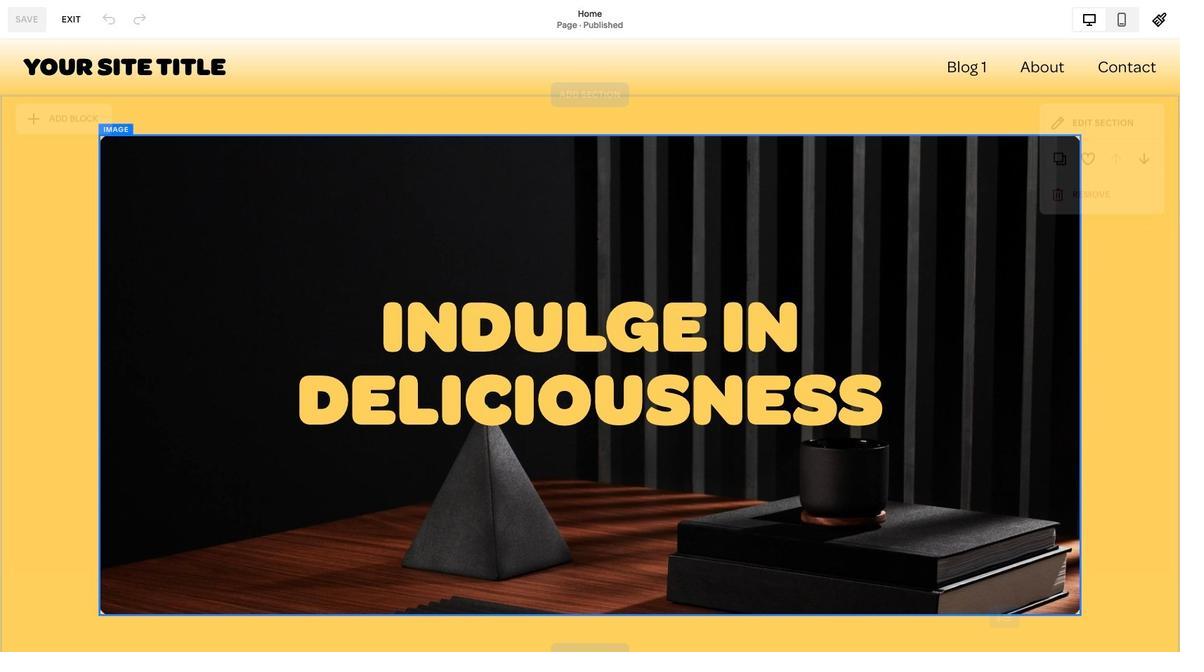 Task type: describe. For each thing, give the bounding box(es) containing it.
arrow up image
[[1108, 154, 1124, 170]]

edit image
[[1050, 118, 1066, 134]]

mobile image
[[1114, 12, 1129, 27]]

duplicate image
[[1052, 154, 1068, 170]]

trash image
[[1050, 190, 1066, 206]]

arrow down image
[[1137, 154, 1152, 170]]



Task type: locate. For each thing, give the bounding box(es) containing it.
toolbar
[[1044, 146, 1160, 178]]

style image
[[1152, 12, 1167, 27]]

redo image
[[132, 12, 148, 27]]

search image
[[140, 23, 156, 39]]

logo squarespace image
[[23, 23, 39, 39]]

undo image
[[101, 12, 117, 27]]

desktop image
[[1082, 12, 1097, 27]]

heart image
[[1080, 154, 1096, 170]]

tab list
[[1073, 8, 1138, 31]]

plus image
[[26, 114, 49, 130]]



Task type: vqa. For each thing, say whether or not it's contained in the screenshot.
arrow up image at the top of the page
yes



